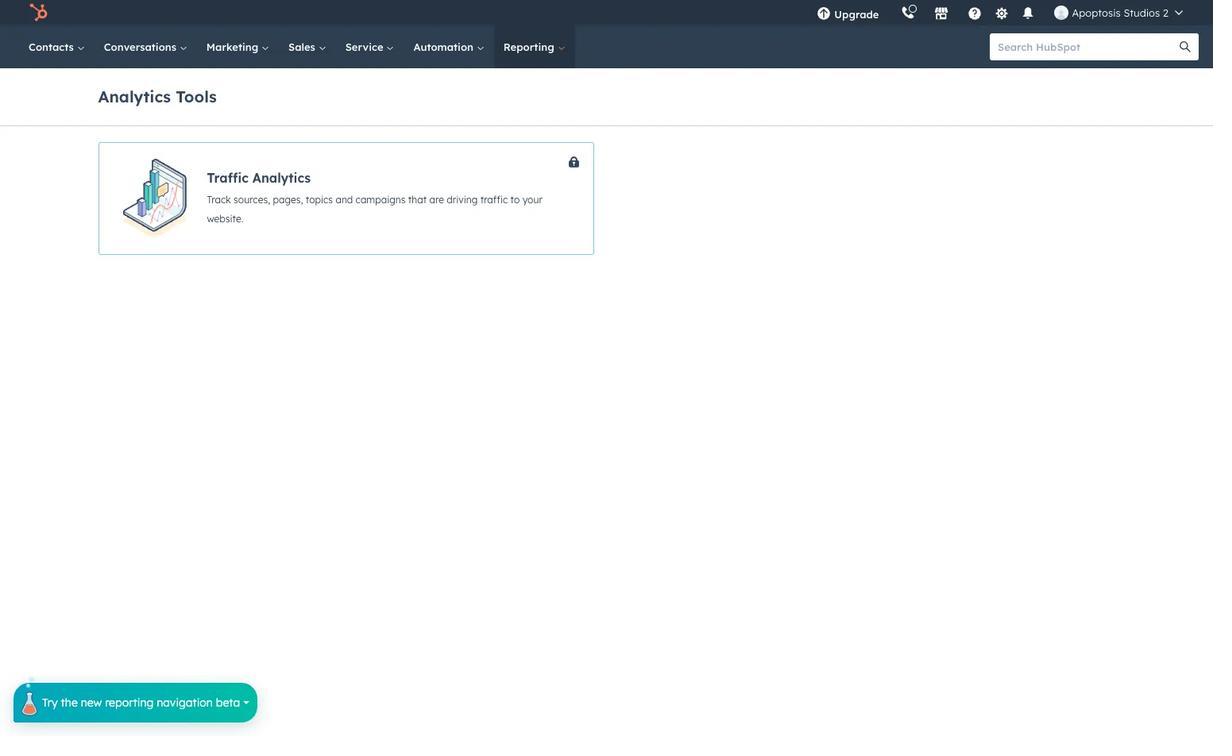 Task type: vqa. For each thing, say whether or not it's contained in the screenshot.
the conversations
yes



Task type: locate. For each thing, give the bounding box(es) containing it.
upgrade
[[835, 8, 879, 21]]

topics
[[306, 194, 333, 206]]

analytics up "pages,"
[[252, 170, 311, 186]]

try the new reporting navigation beta button
[[14, 677, 258, 723]]

conversations link
[[94, 25, 197, 68]]

the
[[61, 696, 78, 710]]

driving
[[447, 194, 478, 206]]

traffic analytics track sources, pages, topics and campaigns that are driving traffic to your website.
[[207, 170, 543, 225]]

reporting link
[[494, 25, 575, 68]]

analytics down "conversations"
[[98, 86, 171, 106]]

service
[[345, 41, 386, 53]]

automation
[[413, 41, 477, 53]]

apoptosis
[[1072, 6, 1121, 19]]

navigation
[[157, 696, 213, 710]]

track
[[207, 194, 231, 206]]

1 horizontal spatial analytics
[[252, 170, 311, 186]]

None checkbox
[[98, 142, 594, 255]]

none checkbox containing traffic analytics
[[98, 142, 594, 255]]

upgrade image
[[817, 7, 831, 21]]

tara schultz image
[[1055, 6, 1069, 20]]

contacts
[[29, 41, 77, 53]]

0 vertical spatial analytics
[[98, 86, 171, 106]]

service link
[[336, 25, 404, 68]]

1 vertical spatial analytics
[[252, 170, 311, 186]]

try the new reporting navigation beta
[[42, 696, 240, 710]]

are
[[429, 194, 444, 206]]

marketplaces button
[[925, 0, 959, 25]]

help image
[[968, 7, 982, 21]]

your
[[523, 194, 543, 206]]

menu
[[806, 0, 1194, 25]]

0 horizontal spatial analytics
[[98, 86, 171, 106]]

traffic
[[207, 170, 249, 186]]

campaigns
[[356, 194, 406, 206]]

sources,
[[234, 194, 270, 206]]

menu item
[[890, 0, 893, 25]]

beta
[[216, 696, 240, 710]]

and
[[336, 194, 353, 206]]

analytics
[[98, 86, 171, 106], [252, 170, 311, 186]]

sales
[[288, 41, 318, 53]]

settings image
[[995, 7, 1009, 21]]



Task type: describe. For each thing, give the bounding box(es) containing it.
traffic
[[480, 194, 508, 206]]

that
[[408, 194, 427, 206]]

to
[[511, 194, 520, 206]]

hubspot link
[[19, 3, 60, 22]]

search button
[[1172, 33, 1199, 60]]

marketing
[[206, 41, 261, 53]]

apoptosis studios 2 button
[[1045, 0, 1193, 25]]

apoptosis studios 2
[[1072, 6, 1169, 19]]

2
[[1163, 6, 1169, 19]]

calling icon button
[[895, 2, 922, 23]]

tools
[[176, 86, 217, 106]]

pages,
[[273, 194, 303, 206]]

sales link
[[279, 25, 336, 68]]

marketing link
[[197, 25, 279, 68]]

reporting
[[504, 41, 557, 53]]

marketplaces image
[[935, 7, 949, 21]]

notifications button
[[1015, 0, 1042, 25]]

menu containing apoptosis studios 2
[[806, 0, 1194, 25]]

analytics inside traffic analytics track sources, pages, topics and campaigns that are driving traffic to your website.
[[252, 170, 311, 186]]

notifications image
[[1021, 7, 1036, 21]]

try
[[42, 696, 58, 710]]

new
[[81, 696, 102, 710]]

studios
[[1124, 6, 1160, 19]]

automation link
[[404, 25, 494, 68]]

website.
[[207, 213, 244, 225]]

reporting
[[105, 696, 154, 710]]

Search HubSpot search field
[[990, 33, 1185, 60]]

search image
[[1180, 41, 1191, 52]]

analytics tools
[[98, 86, 217, 106]]

contacts link
[[19, 25, 94, 68]]

settings link
[[992, 4, 1012, 21]]

conversations
[[104, 41, 179, 53]]

calling icon image
[[901, 6, 916, 21]]

help button
[[962, 0, 989, 25]]

hubspot image
[[29, 3, 48, 22]]



